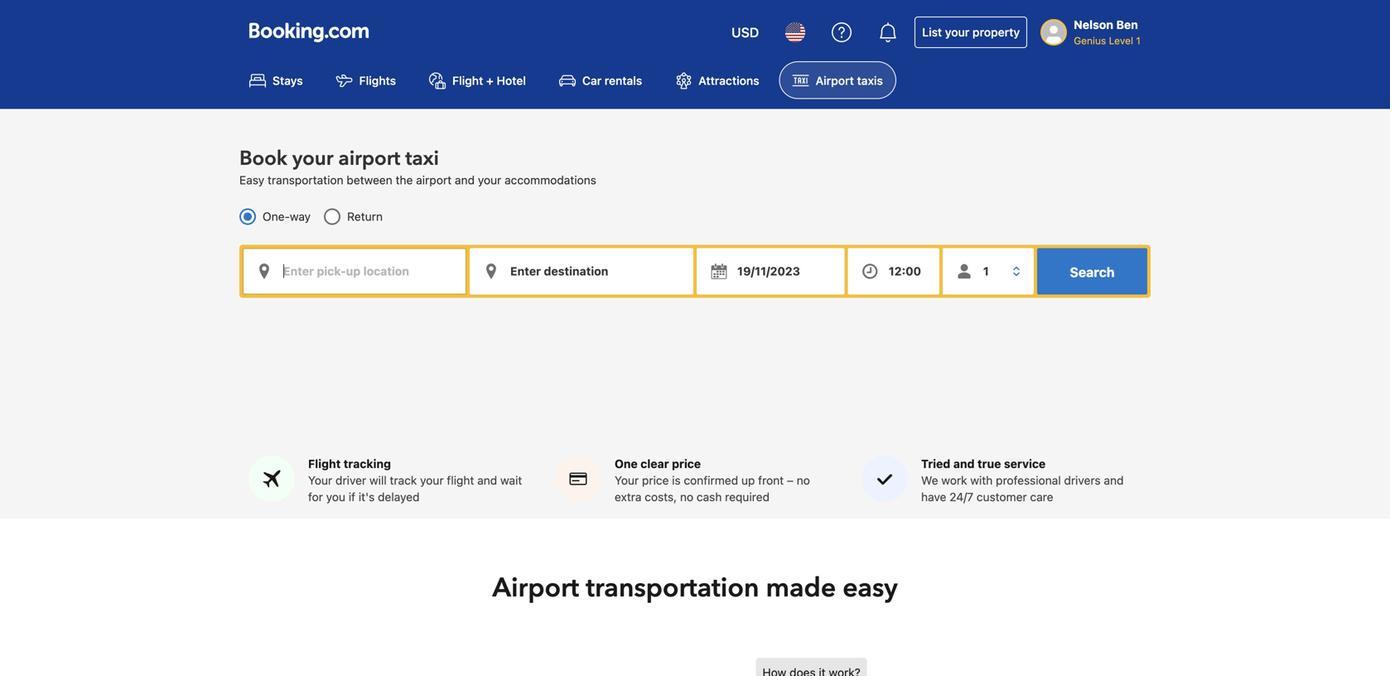 Task type: locate. For each thing, give the bounding box(es) containing it.
nelson ben genius level 1
[[1074, 18, 1141, 46]]

and left wait
[[477, 474, 497, 487]]

list
[[922, 25, 942, 39]]

and up work
[[954, 457, 975, 471]]

1 vertical spatial flight
[[308, 457, 341, 471]]

transportation inside book your airport taxi easy transportation between the airport and your accommodations
[[268, 173, 344, 187]]

care
[[1030, 490, 1054, 504]]

0 vertical spatial airport
[[338, 145, 400, 172]]

airport for airport transportation made easy
[[493, 570, 579, 606]]

wait
[[500, 474, 522, 487]]

property
[[973, 25, 1020, 39]]

1 horizontal spatial price
[[672, 457, 701, 471]]

required
[[725, 490, 770, 504]]

airport
[[338, 145, 400, 172], [416, 173, 452, 187]]

flight left "+"
[[452, 74, 483, 87]]

1 horizontal spatial flight
[[452, 74, 483, 87]]

0 vertical spatial price
[[672, 457, 701, 471]]

genius
[[1074, 35, 1106, 46]]

flight inside flight tracking your driver will track your flight and wait for you if it's delayed
[[308, 457, 341, 471]]

made
[[766, 570, 836, 606]]

0 vertical spatial airport
[[816, 74, 854, 87]]

0 horizontal spatial your
[[308, 474, 332, 487]]

transportation
[[268, 173, 344, 187], [586, 570, 759, 606]]

your
[[945, 25, 970, 39], [292, 145, 334, 172], [478, 173, 502, 187], [420, 474, 444, 487]]

your right track
[[420, 474, 444, 487]]

no right –
[[797, 474, 810, 487]]

1 your from the left
[[308, 474, 332, 487]]

price down clear
[[642, 474, 669, 487]]

one
[[615, 457, 638, 471]]

for
[[308, 490, 323, 504]]

airport for airport taxis
[[816, 74, 854, 87]]

work
[[942, 474, 967, 487]]

you
[[326, 490, 346, 504]]

0 vertical spatial no
[[797, 474, 810, 487]]

1 vertical spatial airport
[[416, 173, 452, 187]]

and inside book your airport taxi easy transportation between the airport and your accommodations
[[455, 173, 475, 187]]

search
[[1070, 264, 1115, 280]]

no down is
[[680, 490, 694, 504]]

car rentals
[[582, 74, 642, 87]]

usd
[[732, 24, 759, 40]]

Enter destination text field
[[470, 248, 694, 294]]

and inside flight tracking your driver will track your flight and wait for you if it's delayed
[[477, 474, 497, 487]]

flight + hotel link
[[416, 61, 539, 99]]

delayed
[[378, 490, 420, 504]]

flight up 'driver'
[[308, 457, 341, 471]]

19/11/2023 button
[[697, 248, 845, 294]]

it's
[[359, 490, 375, 504]]

your right 'book'
[[292, 145, 334, 172]]

airport down taxi on the left of the page
[[416, 173, 452, 187]]

your right list
[[945, 25, 970, 39]]

0 vertical spatial flight
[[452, 74, 483, 87]]

1 horizontal spatial your
[[615, 474, 639, 487]]

service
[[1004, 457, 1046, 471]]

1 horizontal spatial airport
[[816, 74, 854, 87]]

rentals
[[605, 74, 642, 87]]

costs,
[[645, 490, 677, 504]]

price up is
[[672, 457, 701, 471]]

your inside flight tracking your driver will track your flight and wait for you if it's delayed
[[420, 474, 444, 487]]

0 horizontal spatial transportation
[[268, 173, 344, 187]]

1 vertical spatial airport
[[493, 570, 579, 606]]

taxis
[[857, 74, 883, 87]]

easy
[[843, 570, 898, 606]]

1
[[1136, 35, 1141, 46]]

your up for
[[308, 474, 332, 487]]

with
[[971, 474, 993, 487]]

flight for flight + hotel
[[452, 74, 483, 87]]

drivers
[[1064, 474, 1101, 487]]

and right the
[[455, 173, 475, 187]]

customer
[[977, 490, 1027, 504]]

1 vertical spatial no
[[680, 490, 694, 504]]

no
[[797, 474, 810, 487], [680, 490, 694, 504]]

airport up 'between'
[[338, 145, 400, 172]]

flight
[[452, 74, 483, 87], [308, 457, 341, 471]]

airport
[[816, 74, 854, 87], [493, 570, 579, 606]]

extra
[[615, 490, 642, 504]]

search button
[[1037, 248, 1148, 294]]

0 horizontal spatial airport
[[493, 570, 579, 606]]

+
[[486, 74, 494, 87]]

flight tracking your driver will track your flight and wait for you if it's delayed
[[308, 457, 522, 504]]

the
[[396, 173, 413, 187]]

your inside flight tracking your driver will track your flight and wait for you if it's delayed
[[308, 474, 332, 487]]

tried
[[921, 457, 951, 471]]

have
[[921, 490, 947, 504]]

0 vertical spatial transportation
[[268, 173, 344, 187]]

true
[[978, 457, 1001, 471]]

price
[[672, 457, 701, 471], [642, 474, 669, 487]]

2 your from the left
[[615, 474, 639, 487]]

accommodations
[[505, 173, 597, 187]]

attractions
[[699, 74, 759, 87]]

will
[[369, 474, 387, 487]]

your down one
[[615, 474, 639, 487]]

1 horizontal spatial no
[[797, 474, 810, 487]]

attractions link
[[662, 61, 773, 99]]

book
[[239, 145, 287, 172]]

flights
[[359, 74, 396, 87]]

0 horizontal spatial airport
[[338, 145, 400, 172]]

your
[[308, 474, 332, 487], [615, 474, 639, 487]]

airport inside 'link'
[[816, 74, 854, 87]]

19/11/2023
[[737, 264, 800, 278]]

0 horizontal spatial no
[[680, 490, 694, 504]]

list your property
[[922, 25, 1020, 39]]

1 horizontal spatial transportation
[[586, 570, 759, 606]]

0 horizontal spatial flight
[[308, 457, 341, 471]]

booking airport taxi image
[[756, 658, 1104, 676]]

0 horizontal spatial price
[[642, 474, 669, 487]]

and
[[455, 173, 475, 187], [954, 457, 975, 471], [477, 474, 497, 487], [1104, 474, 1124, 487]]



Task type: describe. For each thing, give the bounding box(es) containing it.
your left accommodations
[[478, 173, 502, 187]]

professional
[[996, 474, 1061, 487]]

–
[[787, 474, 794, 487]]

Enter pick-up location text field
[[243, 248, 467, 294]]

clear
[[641, 457, 669, 471]]

stays link
[[236, 61, 316, 99]]

confirmed
[[684, 474, 738, 487]]

your inside 'link'
[[945, 25, 970, 39]]

track
[[390, 474, 417, 487]]

airport taxis
[[816, 74, 883, 87]]

24/7
[[950, 490, 974, 504]]

flight + hotel
[[452, 74, 526, 87]]

car
[[582, 74, 602, 87]]

up
[[742, 474, 755, 487]]

front
[[758, 474, 784, 487]]

car rentals link
[[546, 61, 656, 99]]

flight for flight tracking your driver will track your flight and wait for you if it's delayed
[[308, 457, 341, 471]]

way
[[290, 209, 311, 223]]

taxi
[[405, 145, 439, 172]]

1 horizontal spatial airport
[[416, 173, 452, 187]]

tracking
[[344, 457, 391, 471]]

usd button
[[722, 12, 769, 52]]

hotel
[[497, 74, 526, 87]]

flight
[[447, 474, 474, 487]]

1 vertical spatial price
[[642, 474, 669, 487]]

and right drivers
[[1104, 474, 1124, 487]]

list your property link
[[915, 17, 1028, 48]]

12:00 button
[[848, 248, 940, 294]]

one clear price your price is confirmed up front – no extra costs, no cash required
[[615, 457, 810, 504]]

between
[[347, 173, 393, 187]]

your inside one clear price your price is confirmed up front – no extra costs, no cash required
[[615, 474, 639, 487]]

one-
[[263, 209, 290, 223]]

is
[[672, 474, 681, 487]]

flights link
[[323, 61, 409, 99]]

stays
[[273, 74, 303, 87]]

book your airport taxi easy transportation between the airport and your accommodations
[[239, 145, 597, 187]]

tried and true service we work with professional drivers and have 24/7 customer care
[[921, 457, 1124, 504]]

driver
[[336, 474, 366, 487]]

booking.com online hotel reservations image
[[249, 22, 369, 42]]

airport taxis link
[[779, 61, 896, 99]]

ben
[[1117, 18, 1138, 31]]

easy
[[239, 173, 264, 187]]

airport transportation made easy
[[493, 570, 898, 606]]

one-way
[[263, 209, 311, 223]]

we
[[921, 474, 938, 487]]

cash
[[697, 490, 722, 504]]

12:00
[[889, 264, 921, 278]]

1 vertical spatial transportation
[[586, 570, 759, 606]]

return
[[347, 209, 383, 223]]

if
[[349, 490, 356, 504]]

nelson
[[1074, 18, 1114, 31]]

level
[[1109, 35, 1134, 46]]



Task type: vqa. For each thing, say whether or not it's contained in the screenshot.
'With'
yes



